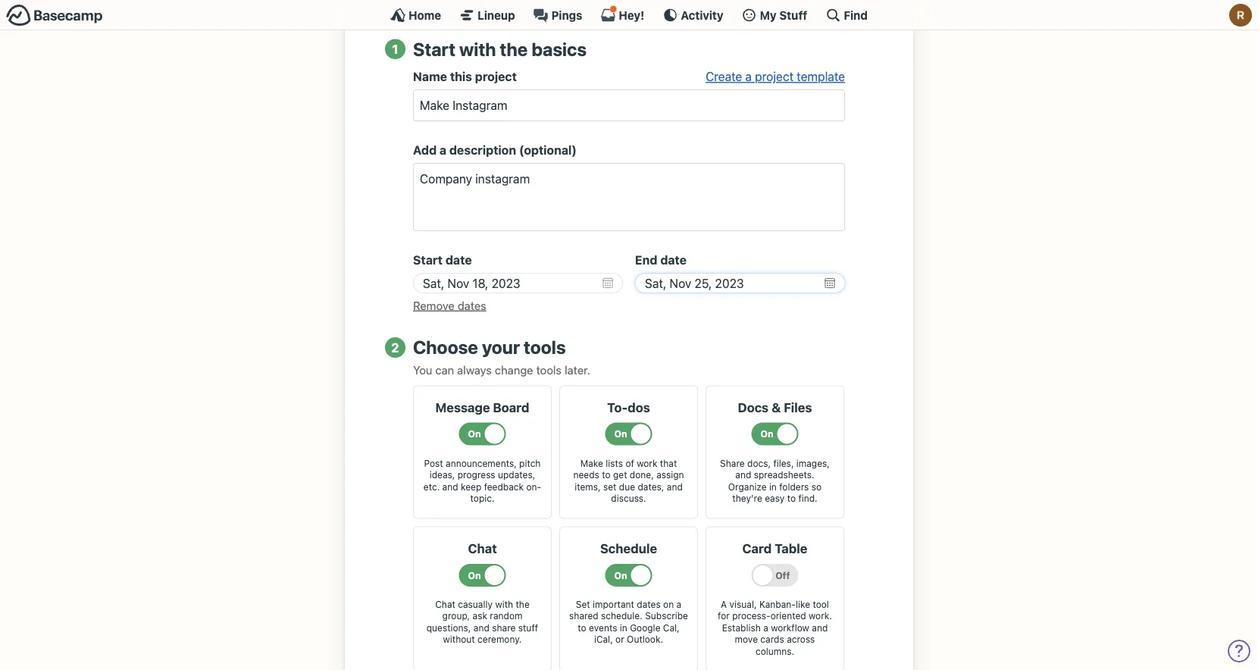 Task type: locate. For each thing, give the bounding box(es) containing it.
with up name this project
[[460, 38, 496, 59]]

project left template
[[755, 70, 794, 84]]

set important dates on a shared schedule. subscribe to events in google cal, ical, or outlook.
[[570, 599, 689, 645]]

activity
[[681, 8, 724, 22]]

spreadsheets.
[[754, 470, 815, 480]]

0 vertical spatial to
[[602, 470, 611, 480]]

date up remove dates link
[[446, 253, 472, 267]]

set
[[604, 482, 617, 492]]

start for start with the basics
[[413, 38, 456, 59]]

switch accounts image
[[6, 4, 103, 27]]

due
[[619, 482, 636, 492]]

choose date… field for end date
[[636, 273, 846, 293]]

card table
[[743, 541, 808, 556]]

start up remove
[[413, 253, 443, 267]]

to inside make lists of work that needs to get done, assign items, set due dates, and discuss.
[[602, 470, 611, 480]]

chat down "topic." in the left of the page
[[468, 541, 497, 556]]

2 choose date… field from the left
[[636, 273, 846, 293]]

0 vertical spatial with
[[460, 38, 496, 59]]

start up name on the left top of the page
[[413, 38, 456, 59]]

my stuff button
[[742, 8, 808, 23]]

pitch
[[520, 458, 541, 468]]

workflow
[[771, 623, 810, 633]]

1 choose date… field from the left
[[413, 273, 623, 293]]

tools up change
[[524, 337, 566, 358]]

ical,
[[595, 635, 613, 645]]

2 date from the left
[[661, 253, 687, 267]]

chat inside chat casually with the group, ask random questions, and share stuff without ceremony.
[[435, 599, 456, 610]]

always
[[457, 363, 492, 376]]

and inside the share docs, files, images, and spreadsheets. organize in folders so they're easy to find.
[[736, 470, 752, 480]]

&
[[772, 400, 781, 415]]

to down folders
[[788, 493, 796, 504]]

to
[[602, 470, 611, 480], [788, 493, 796, 504], [578, 623, 587, 633]]

dos
[[628, 400, 650, 415]]

process-
[[733, 611, 771, 622]]

to up set
[[602, 470, 611, 480]]

find.
[[799, 493, 818, 504]]

oriented
[[771, 611, 807, 622]]

with inside chat casually with the group, ask random questions, and share stuff without ceremony.
[[496, 599, 514, 610]]

1 start from the top
[[413, 38, 456, 59]]

0 horizontal spatial chat
[[435, 599, 456, 610]]

a up cards
[[764, 623, 769, 633]]

1 vertical spatial in
[[620, 623, 628, 633]]

lineup link
[[460, 8, 515, 23]]

chat
[[468, 541, 497, 556], [435, 599, 456, 610]]

2 horizontal spatial to
[[788, 493, 796, 504]]

tools
[[524, 337, 566, 358], [537, 363, 562, 376]]

and inside post announcements, pitch ideas, progress updates, etc. and keep feedback on- topic.
[[443, 482, 459, 492]]

dates inside set important dates on a shared schedule. subscribe to events in google cal, ical, or outlook.
[[637, 599, 661, 610]]

date
[[446, 253, 472, 267], [661, 253, 687, 267]]

board
[[493, 400, 530, 415]]

1 horizontal spatial date
[[661, 253, 687, 267]]

remove dates
[[413, 299, 487, 312]]

2 start from the top
[[413, 253, 443, 267]]

organize
[[729, 482, 767, 492]]

dates left on
[[637, 599, 661, 610]]

cards
[[761, 635, 785, 645]]

1 vertical spatial start
[[413, 253, 443, 267]]

start date
[[413, 253, 472, 267]]

and down assign
[[667, 482, 683, 492]]

date for start date
[[446, 253, 472, 267]]

date right end
[[661, 253, 687, 267]]

1 project from the left
[[475, 70, 517, 84]]

activity link
[[663, 8, 724, 23]]

0 horizontal spatial dates
[[458, 299, 487, 312]]

start for start date
[[413, 253, 443, 267]]

0 horizontal spatial to
[[578, 623, 587, 633]]

0 vertical spatial chat
[[468, 541, 497, 556]]

a inside the a visual, kanban-like tool for process-oriented work. establish a workflow and move cards across columns.
[[764, 623, 769, 633]]

0 horizontal spatial project
[[475, 70, 517, 84]]

choose
[[413, 337, 478, 358]]

with up random
[[496, 599, 514, 610]]

without
[[443, 635, 475, 645]]

message board
[[436, 400, 530, 415]]

kanban-
[[760, 599, 796, 610]]

topic.
[[471, 493, 495, 504]]

to-dos
[[608, 400, 650, 415]]

and down ideas,
[[443, 482, 459, 492]]

Choose date… field
[[413, 273, 623, 293], [636, 273, 846, 293]]

1 vertical spatial with
[[496, 599, 514, 610]]

and
[[736, 470, 752, 480], [443, 482, 459, 492], [667, 482, 683, 492], [474, 623, 490, 633], [812, 623, 828, 633]]

a right on
[[677, 599, 682, 610]]

to down shared
[[578, 623, 587, 633]]

0 vertical spatial start
[[413, 38, 456, 59]]

0 vertical spatial in
[[770, 482, 777, 492]]

2 vertical spatial to
[[578, 623, 587, 633]]

create a project template
[[706, 70, 846, 84]]

choose date… field for start date
[[413, 273, 623, 293]]

the down the lineup
[[500, 38, 528, 59]]

in up easy
[[770, 482, 777, 492]]

change
[[495, 363, 534, 376]]

the up random
[[516, 599, 530, 610]]

dates right remove
[[458, 299, 487, 312]]

progress
[[458, 470, 496, 480]]

chat up group,
[[435, 599, 456, 610]]

0 vertical spatial the
[[500, 38, 528, 59]]

find
[[844, 8, 868, 22]]

0 horizontal spatial date
[[446, 253, 472, 267]]

ruby image
[[1230, 4, 1253, 27]]

questions,
[[427, 623, 471, 633]]

dates
[[458, 299, 487, 312], [637, 599, 661, 610]]

(optional)
[[519, 143, 577, 158]]

1 vertical spatial chat
[[435, 599, 456, 610]]

to inside set important dates on a shared schedule. subscribe to events in google cal, ical, or outlook.
[[578, 623, 587, 633]]

images,
[[797, 458, 830, 468]]

outlook.
[[627, 635, 664, 645]]

2 project from the left
[[755, 70, 794, 84]]

1 vertical spatial to
[[788, 493, 796, 504]]

1 date from the left
[[446, 253, 472, 267]]

like
[[796, 599, 811, 610]]

project down start with the basics
[[475, 70, 517, 84]]

you
[[413, 363, 433, 376]]

1 horizontal spatial to
[[602, 470, 611, 480]]

in down schedule.
[[620, 623, 628, 633]]

hey! button
[[601, 5, 645, 23]]

so
[[812, 482, 822, 492]]

1 horizontal spatial dates
[[637, 599, 661, 610]]

1 horizontal spatial project
[[755, 70, 794, 84]]

work
[[637, 458, 658, 468]]

ideas,
[[430, 470, 455, 480]]

0 horizontal spatial choose date… field
[[413, 273, 623, 293]]

schedule.
[[601, 611, 643, 622]]

project
[[475, 70, 517, 84], [755, 70, 794, 84]]

0 horizontal spatial in
[[620, 623, 628, 633]]

chat casually with the group, ask random questions, and share stuff without ceremony.
[[427, 599, 539, 645]]

docs & files
[[738, 400, 813, 415]]

and down ask
[[474, 623, 490, 633]]

a visual, kanban-like tool for process-oriented work. establish a workflow and move cards across columns.
[[718, 599, 833, 657]]

table
[[775, 541, 808, 556]]

1 horizontal spatial in
[[770, 482, 777, 492]]

tools left later.
[[537, 363, 562, 376]]

1 vertical spatial the
[[516, 599, 530, 610]]

1 horizontal spatial choose date… field
[[636, 273, 846, 293]]

ask
[[473, 611, 488, 622]]

1 vertical spatial dates
[[637, 599, 661, 610]]

chat for chat casually with the group, ask random questions, and share stuff without ceremony.
[[435, 599, 456, 610]]

this
[[450, 70, 472, 84]]

home
[[409, 8, 442, 22]]

chat for chat
[[468, 541, 497, 556]]

across
[[787, 635, 816, 645]]

and up organize
[[736, 470, 752, 480]]

share
[[721, 458, 745, 468]]

or
[[616, 635, 625, 645]]

and down the work.
[[812, 623, 828, 633]]

1 horizontal spatial chat
[[468, 541, 497, 556]]

work.
[[809, 611, 833, 622]]

0 vertical spatial dates
[[458, 299, 487, 312]]

find button
[[826, 8, 868, 23]]



Task type: vqa. For each thing, say whether or not it's contained in the screenshot.
14 button
no



Task type: describe. For each thing, give the bounding box(es) containing it.
pings button
[[534, 8, 583, 23]]

and inside chat casually with the group, ask random questions, and share stuff without ceremony.
[[474, 623, 490, 633]]

make
[[581, 458, 604, 468]]

docs,
[[748, 458, 771, 468]]

add
[[413, 143, 437, 158]]

random
[[490, 611, 523, 622]]

Name this project text field
[[413, 90, 846, 121]]

in inside set important dates on a shared schedule. subscribe to events in google cal, ical, or outlook.
[[620, 623, 628, 633]]

choose your tools
[[413, 337, 566, 358]]

updates,
[[498, 470, 536, 480]]

remove
[[413, 299, 455, 312]]

google
[[630, 623, 661, 633]]

a inside set important dates on a shared schedule. subscribe to events in google cal, ical, or outlook.
[[677, 599, 682, 610]]

and inside the a visual, kanban-like tool for process-oriented work. establish a workflow and move cards across columns.
[[812, 623, 828, 633]]

lists
[[606, 458, 623, 468]]

dates,
[[638, 482, 665, 492]]

subscribe
[[645, 611, 689, 622]]

you can always change tools later.
[[413, 363, 591, 376]]

my
[[760, 8, 777, 22]]

1
[[392, 41, 399, 56]]

pings
[[552, 8, 583, 22]]

basics
[[532, 38, 587, 59]]

Add a description (optional) text field
[[413, 163, 846, 231]]

cal,
[[663, 623, 680, 633]]

a right "add"
[[440, 143, 447, 158]]

on-
[[527, 482, 542, 492]]

that
[[660, 458, 677, 468]]

main element
[[0, 0, 1259, 30]]

0 vertical spatial tools
[[524, 337, 566, 358]]

stuff
[[780, 8, 808, 22]]

end
[[636, 253, 658, 267]]

set
[[576, 599, 591, 610]]

files
[[784, 400, 813, 415]]

to inside the share docs, files, images, and spreadsheets. organize in folders so they're easy to find.
[[788, 493, 796, 504]]

important
[[593, 599, 635, 610]]

description
[[450, 143, 516, 158]]

create
[[706, 70, 743, 84]]

template
[[797, 70, 846, 84]]

in inside the share docs, files, images, and spreadsheets. organize in folders so they're easy to find.
[[770, 482, 777, 492]]

the inside chat casually with the group, ask random questions, and share stuff without ceremony.
[[516, 599, 530, 610]]

visual,
[[730, 599, 757, 610]]

get
[[614, 470, 628, 480]]

2
[[392, 340, 399, 355]]

assign
[[657, 470, 684, 480]]

columns.
[[756, 646, 795, 657]]

end date
[[636, 253, 687, 267]]

name this project
[[413, 70, 517, 84]]

events
[[589, 623, 618, 633]]

shared
[[570, 611, 599, 622]]

your
[[482, 337, 520, 358]]

files,
[[774, 458, 794, 468]]

1 vertical spatial tools
[[537, 363, 562, 376]]

announcements,
[[446, 458, 517, 468]]

share
[[492, 623, 516, 633]]

a right create
[[746, 70, 752, 84]]

schedule
[[601, 541, 658, 556]]

on
[[664, 599, 674, 610]]

post announcements, pitch ideas, progress updates, etc. and keep feedback on- topic.
[[424, 458, 542, 504]]

name
[[413, 70, 447, 84]]

add a description (optional)
[[413, 143, 577, 158]]

hey!
[[619, 8, 645, 22]]

move
[[735, 635, 758, 645]]

can
[[436, 363, 454, 376]]

done,
[[630, 470, 654, 480]]

date for end date
[[661, 253, 687, 267]]

of
[[626, 458, 635, 468]]

project for a
[[755, 70, 794, 84]]

lineup
[[478, 8, 515, 22]]

later.
[[565, 363, 591, 376]]

they're
[[733, 493, 763, 504]]

start with the basics
[[413, 38, 587, 59]]

create a project template link
[[706, 70, 846, 84]]

remove dates link
[[413, 299, 487, 312]]

establish
[[723, 623, 761, 633]]

home link
[[391, 8, 442, 23]]

easy
[[765, 493, 785, 504]]

a
[[721, 599, 727, 610]]

group,
[[443, 611, 470, 622]]

my stuff
[[760, 8, 808, 22]]

post
[[424, 458, 443, 468]]

share docs, files, images, and spreadsheets. organize in folders so they're easy to find.
[[721, 458, 830, 504]]

message
[[436, 400, 490, 415]]

project for this
[[475, 70, 517, 84]]

and inside make lists of work that needs to get done, assign items, set due dates, and discuss.
[[667, 482, 683, 492]]

keep
[[461, 482, 482, 492]]

etc.
[[424, 482, 440, 492]]



